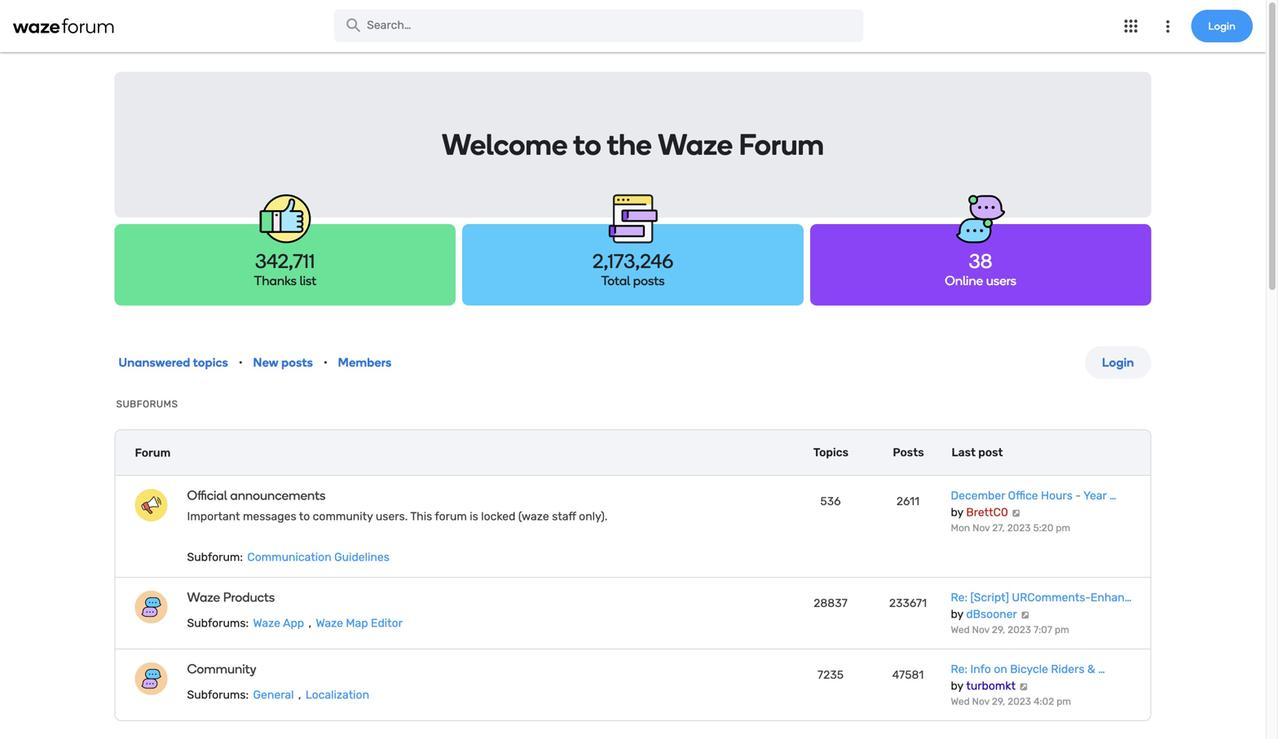 Task type: vqa. For each thing, say whether or not it's contained in the screenshot.
'7:07'
yes



Task type: describe. For each thing, give the bounding box(es) containing it.
waze products
[[187, 590, 275, 606]]

0 vertical spatial forum
[[739, 127, 825, 162]]

waze app link
[[252, 617, 306, 630]]

2611
[[897, 495, 920, 509]]

posts
[[634, 273, 665, 289]]

to inside 'official announcements important messages to community users. this forum is locked (waze staff only).'
[[299, 510, 310, 524]]

re: [script] urcomments-enhan… link
[[951, 591, 1132, 605]]

welcome
[[442, 127, 568, 162]]

december office hours - year … link
[[951, 489, 1117, 503]]

-
[[1076, 489, 1082, 503]]

subforum: communication guidelines
[[187, 551, 390, 564]]

subforums: waze app , waze map editor
[[187, 617, 403, 630]]

by inside re: [script] urcomments-enhan… by dbsooner
[[951, 608, 964, 622]]

community link
[[187, 662, 658, 677]]

users
[[987, 273, 1017, 289]]

wed nov 29, 2023 4:02 pm
[[951, 697, 1072, 708]]

waze right 'the'
[[658, 127, 733, 162]]

general
[[253, 689, 294, 702]]

(waze
[[519, 510, 549, 524]]

editor
[[371, 617, 403, 630]]

info
[[971, 663, 992, 677]]

pm for waze products
[[1055, 625, 1070, 636]]

re: [script] urcomments-enhan… by dbsooner
[[951, 591, 1132, 622]]

brettc0
[[967, 506, 1009, 520]]

total
[[601, 273, 631, 289]]

on
[[995, 663, 1008, 677]]

dbsooner link
[[967, 608, 1018, 622]]

this
[[411, 510, 432, 524]]

536
[[821, 495, 841, 509]]

turbomkt
[[967, 680, 1016, 693]]

announcements
[[230, 488, 326, 504]]

topics
[[814, 446, 849, 460]]

1 vertical spatial ,
[[298, 689, 301, 702]]

last
[[952, 446, 976, 460]]

app
[[283, 617, 304, 630]]

1 horizontal spatial ,
[[309, 617, 312, 630]]

december
[[951, 489, 1006, 503]]

waze left map
[[316, 617, 343, 630]]

342,711 thanks list
[[254, 250, 317, 289]]

subforums
[[116, 399, 178, 410]]

only).
[[579, 510, 608, 524]]

27,
[[993, 523, 1005, 534]]

is
[[470, 510, 479, 524]]

communication guidelines link
[[246, 551, 391, 564]]

view the latest post image
[[1012, 510, 1022, 518]]

general link
[[252, 689, 296, 702]]

0 vertical spatial pm
[[1057, 523, 1071, 534]]

… inside re: info on bicycle riders & … by turbomkt
[[1099, 663, 1106, 677]]

38
[[970, 250, 993, 273]]

2 • from the left
[[324, 356, 328, 369]]

nov for waze products
[[973, 625, 990, 636]]

forum locked image
[[135, 489, 168, 522]]

2,173,246
[[593, 250, 674, 273]]

post
[[979, 446, 1004, 460]]

waze left app
[[253, 617, 281, 630]]

re: info on bicycle riders & … link
[[951, 663, 1106, 677]]

official announcements link
[[187, 488, 658, 504]]

turbomkt link
[[967, 680, 1016, 693]]

wed for community
[[951, 697, 970, 708]]

subforums: general , localization
[[187, 689, 370, 702]]

community
[[313, 510, 373, 524]]

subforums: for community
[[187, 689, 249, 702]]

2,173,246 total posts
[[593, 250, 674, 289]]

posts
[[893, 446, 925, 460]]

office
[[1009, 489, 1039, 503]]

2023 for waze products
[[1008, 625, 1032, 636]]

map
[[346, 617, 368, 630]]

29, for community
[[993, 697, 1006, 708]]

waze map editor link
[[314, 617, 405, 630]]

products
[[223, 590, 275, 606]]

waze products link
[[187, 590, 658, 606]]

2023 for community
[[1008, 697, 1032, 708]]

online
[[946, 273, 984, 289]]

official
[[187, 488, 227, 504]]

by inside 'december office hours - year … by brettc0'
[[951, 506, 964, 520]]

brettc0 link
[[967, 506, 1009, 520]]

view the latest post image for community
[[1019, 683, 1030, 692]]

important
[[187, 510, 240, 524]]

urcomments-
[[1013, 591, 1091, 605]]

7235
[[818, 669, 844, 682]]

subforum:
[[187, 551, 243, 564]]

[script]
[[971, 591, 1010, 605]]

mon
[[951, 523, 971, 534]]

december office hours - year … by brettc0
[[951, 489, 1117, 520]]



Task type: locate. For each thing, give the bounding box(es) containing it.
0 vertical spatial subforums:
[[187, 617, 249, 630]]

28837
[[814, 597, 848, 610]]

nov
[[973, 523, 991, 534], [973, 625, 990, 636], [973, 697, 990, 708]]

nov down turbomkt
[[973, 697, 990, 708]]

nov for community
[[973, 697, 990, 708]]

4:02
[[1034, 697, 1055, 708]]

re: for community
[[951, 663, 968, 677]]

… inside 'december office hours - year … by brettc0'
[[1110, 489, 1117, 503]]

1 subforums: from the top
[[187, 617, 249, 630]]

0 vertical spatial to
[[574, 127, 602, 162]]

29, down the turbomkt link
[[993, 697, 1006, 708]]

locked
[[481, 510, 516, 524]]

dbsooner
[[967, 608, 1018, 622]]

by inside re: info on bicycle riders & … by turbomkt
[[951, 680, 964, 693]]

0 vertical spatial …
[[1110, 489, 1117, 503]]

0 vertical spatial 2023
[[1008, 523, 1031, 534]]

pm right the 4:02
[[1057, 697, 1072, 708]]

0 vertical spatial nov
[[973, 523, 991, 534]]

233671
[[890, 597, 927, 610]]

by up mon
[[951, 506, 964, 520]]

year
[[1084, 489, 1107, 503]]

enhan…
[[1091, 591, 1132, 605]]

1 vertical spatial view the latest post image
[[1019, 683, 1030, 692]]

forum
[[739, 127, 825, 162], [135, 446, 171, 460]]

pm right 7:07
[[1055, 625, 1070, 636]]

1 • from the left
[[239, 356, 243, 369]]

wed for waze products
[[951, 625, 970, 636]]

2 re: from the top
[[951, 663, 968, 677]]

by left dbsooner link
[[951, 608, 964, 622]]

list
[[300, 273, 317, 289]]

localization
[[306, 689, 370, 702]]

mon nov 27, 2023 5:20 pm
[[951, 523, 1071, 534]]

1 wed from the top
[[951, 625, 970, 636]]

nov down 'dbsooner'
[[973, 625, 990, 636]]

0 vertical spatial wed
[[951, 625, 970, 636]]

3 by from the top
[[951, 680, 964, 693]]

, right app
[[309, 617, 312, 630]]

2023 left 7:07
[[1008, 625, 1032, 636]]

… right &
[[1099, 663, 1106, 677]]

subforums: down community
[[187, 689, 249, 702]]

29,
[[993, 625, 1006, 636], [993, 697, 1006, 708]]

waze
[[658, 127, 733, 162], [187, 590, 220, 606], [253, 617, 281, 630], [316, 617, 343, 630]]

1 vertical spatial …
[[1099, 663, 1106, 677]]

1 vertical spatial to
[[299, 510, 310, 524]]

0 vertical spatial view the latest post image
[[1021, 612, 1031, 620]]

1 vertical spatial re:
[[951, 663, 968, 677]]

2 vertical spatial nov
[[973, 697, 990, 708]]

7:07
[[1034, 625, 1053, 636]]

2 by from the top
[[951, 608, 964, 622]]

1 horizontal spatial …
[[1110, 489, 1117, 503]]

2023 down view the latest post icon
[[1008, 523, 1031, 534]]

1 vertical spatial wed
[[951, 697, 970, 708]]

official announcements important messages to community users. this forum is locked (waze staff only).
[[187, 488, 608, 524]]

community
[[187, 662, 257, 677]]

1 vertical spatial subforums:
[[187, 689, 249, 702]]

0 horizontal spatial …
[[1099, 663, 1106, 677]]

,
[[309, 617, 312, 630], [298, 689, 301, 702]]

re: left info
[[951, 663, 968, 677]]

pm right 5:20
[[1057, 523, 1071, 534]]

view the latest post image for waze products
[[1021, 612, 1031, 620]]

wed down dbsooner link
[[951, 625, 970, 636]]

waze down subforum:
[[187, 590, 220, 606]]

1 horizontal spatial •
[[324, 356, 328, 369]]

1 by from the top
[[951, 506, 964, 520]]

5:20
[[1034, 523, 1054, 534]]

view the latest post image up wed nov 29, 2023 7:07 pm
[[1021, 612, 1031, 620]]

by
[[951, 506, 964, 520], [951, 608, 964, 622], [951, 680, 964, 693]]

thanks
[[254, 273, 297, 289]]

subforums: down waze products
[[187, 617, 249, 630]]

1 horizontal spatial to
[[574, 127, 602, 162]]

1 29, from the top
[[993, 625, 1006, 636]]

0 horizontal spatial •
[[239, 356, 243, 369]]

1 vertical spatial 2023
[[1008, 625, 1032, 636]]

nov down brettc0 link
[[973, 523, 991, 534]]

2 vertical spatial pm
[[1057, 697, 1072, 708]]

1 horizontal spatial forum
[[739, 127, 825, 162]]

0 horizontal spatial to
[[299, 510, 310, 524]]

the
[[607, 127, 652, 162]]

pm
[[1057, 523, 1071, 534], [1055, 625, 1070, 636], [1057, 697, 1072, 708]]

hours
[[1042, 489, 1073, 503]]

•
[[239, 356, 243, 369], [324, 356, 328, 369]]

wed down turbomkt
[[951, 697, 970, 708]]

re: left [script]
[[951, 591, 968, 605]]

to left 'the'
[[574, 127, 602, 162]]

38 online users
[[946, 250, 1017, 289]]

1 vertical spatial nov
[[973, 625, 990, 636]]

re:
[[951, 591, 968, 605], [951, 663, 968, 677]]

2 29, from the top
[[993, 697, 1006, 708]]

47581
[[893, 669, 924, 682]]

communication
[[247, 551, 332, 564]]

subforums:
[[187, 617, 249, 630], [187, 689, 249, 702]]

wed nov 29, 2023 7:07 pm
[[951, 625, 1070, 636]]

subforums: for waze products
[[187, 617, 249, 630]]

1 vertical spatial 29,
[[993, 697, 1006, 708]]

0 vertical spatial 29,
[[993, 625, 1006, 636]]

guidelines
[[334, 551, 390, 564]]

… right year
[[1110, 489, 1117, 503]]

users.
[[376, 510, 408, 524]]

pm for community
[[1057, 697, 1072, 708]]

29, for waze products
[[993, 625, 1006, 636]]

view the latest post image
[[1021, 612, 1031, 620], [1019, 683, 1030, 692]]

0 vertical spatial re:
[[951, 591, 968, 605]]

2 wed from the top
[[951, 697, 970, 708]]

to
[[574, 127, 602, 162], [299, 510, 310, 524]]

re: for waze products
[[951, 591, 968, 605]]

, right general link
[[298, 689, 301, 702]]

1 vertical spatial forum
[[135, 446, 171, 460]]

29, down 'dbsooner'
[[993, 625, 1006, 636]]

re: info on bicycle riders & … by turbomkt
[[951, 663, 1106, 693]]

0 vertical spatial ,
[[309, 617, 312, 630]]

1 re: from the top
[[951, 591, 968, 605]]

0 horizontal spatial ,
[[298, 689, 301, 702]]

1 vertical spatial by
[[951, 608, 964, 622]]

to down announcements
[[299, 510, 310, 524]]

welcome to the waze forum
[[442, 127, 825, 162]]

&
[[1088, 663, 1096, 677]]

by left turbomkt
[[951, 680, 964, 693]]

2023 left the 4:02
[[1008, 697, 1032, 708]]

0 horizontal spatial forum
[[135, 446, 171, 460]]

last post
[[952, 446, 1004, 460]]

wed
[[951, 625, 970, 636], [951, 697, 970, 708]]

riders
[[1052, 663, 1085, 677]]

2 vertical spatial 2023
[[1008, 697, 1032, 708]]

localization link
[[304, 689, 371, 702]]

view the latest post image down re: info on bicycle riders & … link
[[1019, 683, 1030, 692]]

2 vertical spatial by
[[951, 680, 964, 693]]

re: inside re: [script] urcomments-enhan… by dbsooner
[[951, 591, 968, 605]]

1 vertical spatial pm
[[1055, 625, 1070, 636]]

bicycle
[[1011, 663, 1049, 677]]

messages
[[243, 510, 297, 524]]

342,711
[[255, 250, 315, 273]]

forum
[[435, 510, 467, 524]]

2023
[[1008, 523, 1031, 534], [1008, 625, 1032, 636], [1008, 697, 1032, 708]]

re: inside re: info on bicycle riders & … by turbomkt
[[951, 663, 968, 677]]

staff
[[552, 510, 576, 524]]

2 subforums: from the top
[[187, 689, 249, 702]]

0 vertical spatial by
[[951, 506, 964, 520]]

…
[[1110, 489, 1117, 503], [1099, 663, 1106, 677]]



